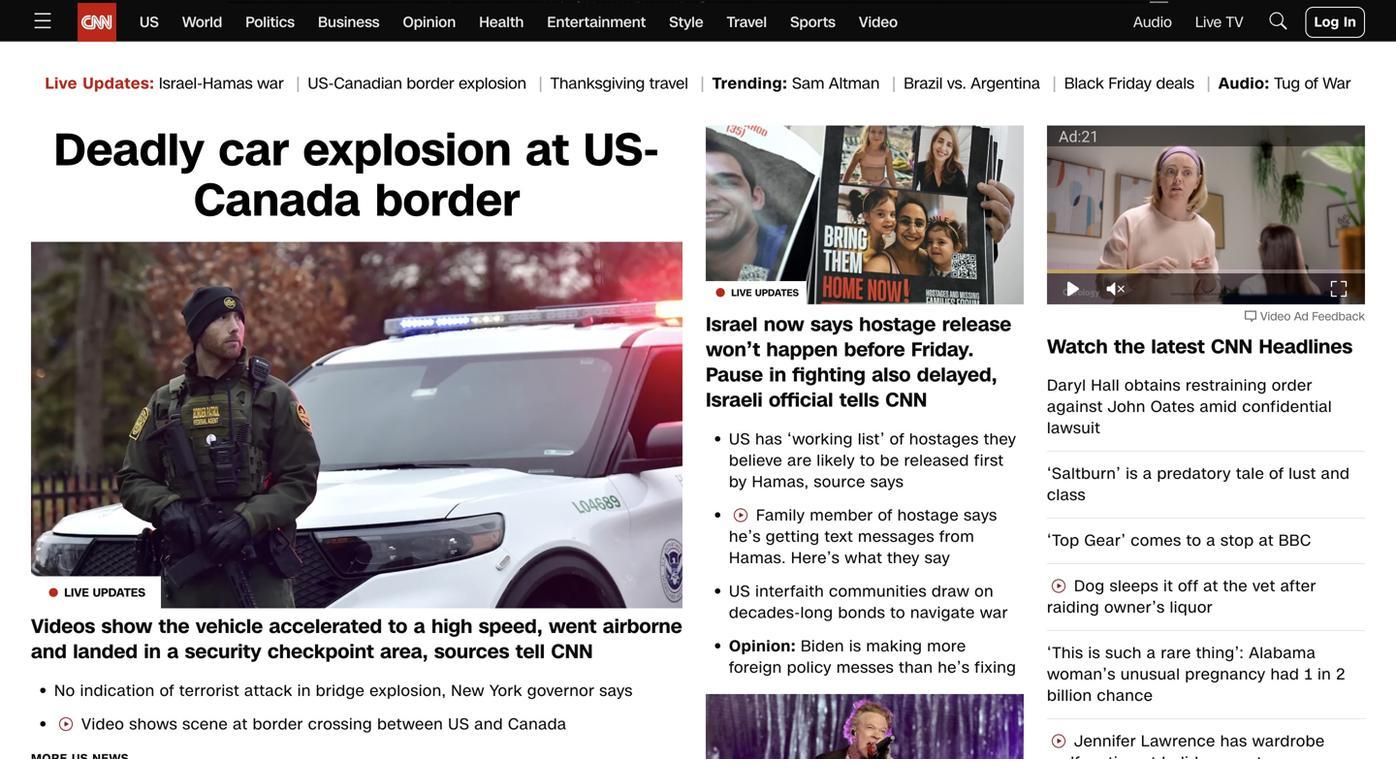 Task type: describe. For each thing, give the bounding box(es) containing it.
cnn inside videos show the vehicle accelerated to a high speed, went airborne and landed in a security checkpoint area, sources tell cnn
[[551, 639, 593, 666]]

bar container element
[[1149, 284, 1161, 295]]

lawsuit
[[1048, 418, 1101, 439]]

to inside videos show the vehicle accelerated to a high speed, went airborne and landed in a security checkpoint area, sources tell cnn
[[388, 614, 408, 641]]

official
[[769, 387, 834, 414]]

say
[[925, 548, 951, 569]]

member
[[810, 505, 874, 527]]

'top
[[1048, 530, 1080, 552]]

style
[[669, 12, 704, 32]]

landed
[[73, 639, 138, 666]]

us down new
[[448, 714, 470, 736]]

'saltburn' is a predatory tale of lust and class link
[[1048, 463, 1366, 506]]

hall
[[1092, 375, 1120, 397]]

checkpoint
[[268, 639, 374, 666]]

hostage for messages
[[898, 505, 959, 527]]

black friday deals link
[[1065, 73, 1219, 95]]

has inside us has 'working list' of hostages they believe are likely to be released first by hamas, source says
[[756, 429, 783, 451]]

of for no indication of terrorist attack in bridge explosion, new york governor says
[[160, 680, 174, 702]]

sources
[[434, 639, 510, 666]]

travel
[[650, 73, 689, 95]]

style link
[[669, 3, 704, 42]]

us- inside 'deadly car explosion at us- canada border'
[[584, 119, 660, 182]]

decades-
[[729, 602, 801, 624]]

watch the latest cnn headlines
[[1048, 334, 1353, 361]]

1 vertical spatial opinion
[[729, 636, 791, 658]]

health link
[[479, 3, 524, 42]]

at inside dog sleeps it off at the vet after raiding owner's liquor
[[1204, 576, 1219, 598]]

he's inside biden is making more foreign policy messes than he's fixing
[[938, 657, 970, 679]]

restraining
[[1186, 375, 1268, 397]]

canada inside 'deadly car explosion at us- canada border'
[[194, 170, 361, 232]]

no
[[54, 680, 75, 702]]

list'
[[858, 429, 885, 451]]

israeli
[[706, 387, 763, 414]]

0 horizontal spatial us-
[[308, 73, 334, 95]]

us has 'working list' of hostages they believe are likely to be released first by hamas, source says
[[729, 429, 1017, 493]]

politics
[[246, 12, 295, 32]]

video player region
[[1048, 126, 1366, 305]]

altman
[[829, 73, 880, 95]]

crossing
[[308, 714, 373, 736]]

says inside family member of hostage says he's getting text messages from hamas. here's what they say
[[964, 505, 998, 527]]

trending sam altman
[[713, 73, 880, 95]]

says inside us has 'working list' of hostages they believe are likely to be released first by hamas, source says
[[871, 471, 904, 493]]

holiday
[[1162, 752, 1217, 759]]

here's
[[791, 548, 840, 569]]

of inside us has 'working list' of hostages they believe are likely to be released first by hamas, source says
[[890, 429, 905, 451]]

war
[[1323, 73, 1352, 95]]

john
[[1108, 396, 1146, 418]]

draw
[[932, 581, 970, 603]]

biden is making more foreign policy messes than he's fixing
[[729, 636, 1017, 679]]

advertisement region
[[228, 1, 1169, 244]]

making
[[867, 636, 923, 658]]

us has 'working list' of hostages they believe are likely to be released first by hamas, source says link
[[729, 429, 1024, 493]]

believe
[[729, 450, 783, 472]]

sig video image for video shows scene at border crossing between us and canada
[[54, 716, 78, 736]]

in inside israel now says hostage release won't happen before friday. pause in fighting also delayed, israeli official tells cnn
[[770, 362, 787, 389]]

at inside the jennifer lawrence has wardrobe malfunction at holiday event
[[1143, 752, 1157, 759]]

2 vertical spatial and
[[475, 714, 503, 736]]

0 vertical spatial border
[[407, 73, 455, 95]]

video for video ad feedback
[[1261, 308, 1291, 325]]

sig video image for family member of hostage says he's getting text messages from hamas. here's what they say
[[729, 507, 753, 527]]

york
[[490, 680, 523, 702]]

argentina
[[971, 73, 1041, 95]]

us-canadian border explosion
[[308, 73, 527, 95]]

car
[[219, 119, 289, 182]]

business link
[[318, 3, 380, 42]]

of for audio tug of war
[[1305, 73, 1319, 95]]

jennifer lawrence has wardrobe malfunction at holiday event
[[1048, 731, 1326, 759]]

ad:21 link
[[1048, 126, 1366, 305]]

what
[[845, 548, 883, 569]]

israel now says hostage release won't happen before friday. pause in fighting also delayed, israeli official tells cnn
[[706, 311, 1012, 414]]

of inside 'saltburn' is a predatory tale of lust and class
[[1270, 463, 1285, 485]]

has inside the jennifer lawrence has wardrobe malfunction at holiday event
[[1221, 731, 1248, 753]]

off
[[1179, 576, 1199, 598]]

bridge
[[316, 680, 365, 702]]

updates for videos show the vehicle accelerated to a high speed, went airborne and landed in a security checkpoint area, sources tell cnn
[[93, 585, 145, 601]]

a inside 'saltburn' is a predatory tale of lust and class
[[1143, 463, 1153, 485]]

family member of hostages held by palestinian militant group hamas in gaza, holding a portrait of his relatives at the italian jewish center, during a press conference after having a meeting with pope francis at the vatican, in rome, on november 22, 2023. (photo by filippo monteforte / afp) (photo by filippo monteforte/afp via getty images) image
[[706, 126, 1024, 305]]

more
[[928, 636, 967, 658]]

'saltburn' is a predatory tale of lust and class
[[1048, 463, 1351, 506]]

at left the bbc
[[1259, 530, 1274, 552]]

pause
[[706, 362, 763, 389]]

entertainment
[[547, 12, 646, 32]]

fighting
[[793, 362, 866, 389]]

thanksgiving
[[551, 73, 645, 95]]

release
[[943, 311, 1012, 339]]

thanksgiving travel
[[551, 73, 689, 95]]

sig video image for jennifer lawrence has wardrobe malfunction at holiday event
[[1048, 733, 1071, 753]]

released
[[905, 450, 970, 472]]

a left "stop"
[[1207, 530, 1216, 552]]

us interfaith communities draw on decades-long bonds to navigate war
[[729, 581, 1009, 624]]

2 vertical spatial border
[[253, 714, 303, 736]]

security
[[185, 639, 262, 666]]

now
[[764, 311, 805, 339]]

updates for israel now says hostage release won't happen before friday. pause in fighting also delayed, israeli official tells cnn
[[755, 286, 799, 300]]

live updates israel-hamas war
[[45, 73, 284, 95]]

0 horizontal spatial opinion
[[403, 12, 456, 32]]

tale
[[1237, 463, 1265, 485]]

is for a
[[1126, 463, 1139, 485]]

video shows scene at border crossing between us and canada
[[81, 714, 567, 736]]

live tv
[[1196, 12, 1244, 32]]

log in link
[[1306, 7, 1366, 38]]

us for us has 'working list' of hostages they believe are likely to be released first by hamas, source says
[[729, 429, 751, 451]]

hamas,
[[752, 471, 809, 493]]

bbc
[[1279, 530, 1312, 552]]

business
[[318, 12, 380, 32]]

live updates for now
[[732, 286, 799, 300]]

2
[[1337, 664, 1346, 686]]

first
[[975, 450, 1004, 472]]

says right governor on the bottom of page
[[600, 680, 633, 702]]

jennifer lawrence has wardrobe malfunction at holiday event link
[[1048, 731, 1366, 759]]

dog sleeps it off at the vet after raiding owner's liquor link
[[1048, 576, 1366, 619]]

audio link
[[1134, 12, 1173, 32]]

be
[[880, 450, 900, 472]]

live up videos
[[64, 585, 89, 601]]

hostages they
[[910, 429, 1017, 451]]

order
[[1272, 375, 1313, 397]]

tells
[[840, 387, 880, 414]]

watch
[[1048, 334, 1108, 361]]

pregnancy
[[1186, 664, 1266, 686]]

getting
[[766, 526, 820, 548]]

brazil vs. argentina
[[904, 73, 1041, 95]]

at inside 'deadly car explosion at us- canada border'
[[526, 119, 569, 182]]

dog
[[1075, 576, 1105, 598]]

deadly
[[54, 119, 204, 182]]

1 horizontal spatial canada
[[508, 714, 567, 736]]



Task type: vqa. For each thing, say whether or not it's contained in the screenshot.
the order
yes



Task type: locate. For each thing, give the bounding box(es) containing it.
brazil
[[904, 73, 943, 95]]

0 horizontal spatial the
[[159, 614, 190, 641]]

attack
[[244, 680, 293, 702]]

confidential
[[1243, 396, 1333, 418]]

1 horizontal spatial opinion
[[729, 636, 791, 658]]

us-canadian border explosion link
[[308, 73, 551, 95]]

israel now says hostage release won't happen before friday. pause in fighting also delayed, israeli official tells cnn link
[[706, 311, 1024, 414]]

to right comes
[[1187, 530, 1202, 552]]

in right pause
[[770, 362, 787, 389]]

the inside dog sleeps it off at the vet after raiding owner's liquor
[[1224, 576, 1248, 598]]

1 horizontal spatial cnn
[[886, 387, 928, 414]]

the left vet
[[1224, 576, 1248, 598]]

accelerated
[[269, 614, 382, 641]]

tv
[[1226, 12, 1244, 32]]

is inside biden is making more foreign policy messes than he's fixing
[[850, 636, 862, 658]]

2 horizontal spatial is
[[1126, 463, 1139, 485]]

1 horizontal spatial sig video image
[[1048, 733, 1071, 753]]

hostage inside israel now says hostage release won't happen before friday. pause in fighting also delayed, israeli official tells cnn
[[859, 311, 936, 339]]

sig video image inside video shows scene at border crossing between us and canada link
[[54, 716, 78, 736]]

and right lust
[[1322, 463, 1351, 485]]

and down york
[[475, 714, 503, 736]]

opinion up us-canadian border explosion link
[[403, 12, 456, 32]]

speed,
[[479, 614, 543, 641]]

1 vertical spatial has
[[1221, 731, 1248, 753]]

1 horizontal spatial the
[[1115, 334, 1146, 361]]

2 horizontal spatial video
[[1261, 308, 1291, 325]]

sig video image
[[1048, 578, 1071, 598], [54, 716, 78, 736]]

live down open menu icon
[[45, 73, 77, 95]]

sig video image down by
[[729, 507, 753, 527]]

0 vertical spatial has
[[756, 429, 783, 451]]

search icon image
[[1267, 9, 1291, 32]]

daryl hall obtains restraining order against john oates amid confidential lawsuit
[[1048, 375, 1333, 439]]

he's inside family member of hostage says he's getting text messages from hamas. here's what they say
[[729, 526, 761, 548]]

is for making
[[850, 636, 862, 658]]

class
[[1048, 485, 1086, 506]]

open menu icon image
[[31, 9, 54, 32]]

hostage up also
[[859, 311, 936, 339]]

a left security
[[167, 639, 179, 666]]

brazil vs. argentina link
[[904, 73, 1065, 95]]

play image
[[1064, 279, 1083, 299]]

0 vertical spatial canada
[[194, 170, 361, 232]]

0 vertical spatial cnn
[[1211, 334, 1253, 361]]

after
[[1281, 576, 1317, 598]]

sig video image inside dog sleeps it off at the vet after raiding owner's liquor link
[[1048, 578, 1071, 598]]

'saltburn'
[[1048, 463, 1121, 485]]

messes
[[837, 657, 894, 679]]

deals
[[1157, 73, 1195, 95]]

1 vertical spatial explosion
[[303, 119, 512, 182]]

cnn
[[1211, 334, 1253, 361], [886, 387, 928, 414], [551, 639, 593, 666]]

1 vertical spatial us-
[[584, 119, 660, 182]]

1 horizontal spatial is
[[1089, 643, 1101, 664]]

to inside "us interfaith communities draw on decades-long bonds to navigate war"
[[891, 602, 906, 624]]

video ad feedback
[[1261, 308, 1366, 325]]

axl rose of guns n' roses performing at the 2022 stagecoach music festival in indio, california. image
[[706, 695, 1024, 759]]

scene
[[182, 714, 228, 736]]

between
[[377, 714, 443, 736]]

says right now
[[811, 311, 853, 339]]

live up israel
[[732, 286, 752, 300]]

obtains
[[1125, 375, 1181, 397]]

1 horizontal spatial live updates
[[732, 286, 799, 300]]

from
[[940, 526, 975, 548]]

cnn up governor on the bottom of page
[[551, 639, 593, 666]]

us down hamas.
[[729, 581, 751, 603]]

1 horizontal spatial has
[[1221, 731, 1248, 753]]

'this is such a rare thing': alabama woman's unusual pregnancy had 1 in 2 billion chance
[[1048, 643, 1346, 707]]

audio left 'tug'
[[1219, 73, 1265, 95]]

is right "'this"
[[1089, 643, 1101, 664]]

0 vertical spatial video
[[859, 12, 898, 32]]

2 vertical spatial the
[[159, 614, 190, 641]]

a inside 'this is such a rare thing': alabama woman's unusual pregnancy had 1 in 2 billion chance
[[1147, 643, 1157, 664]]

live updates link for release
[[706, 126, 1024, 312]]

'this
[[1048, 643, 1084, 664]]

audio for audio
[[1134, 12, 1173, 32]]

video right sports
[[859, 12, 898, 32]]

are
[[788, 450, 812, 472]]

'top gear' comes to a stop at bbc link
[[1048, 530, 1366, 552]]

governor
[[528, 680, 595, 702]]

0 vertical spatial sig video image
[[729, 507, 753, 527]]

cnn right tells
[[886, 387, 928, 414]]

of inside family member of hostage says he's getting text messages from hamas. here's what they say
[[878, 505, 893, 527]]

of right member
[[878, 505, 893, 527]]

watch the latest cnn headlines link
[[1048, 334, 1366, 361]]

hostage
[[859, 311, 936, 339], [898, 505, 959, 527]]

0 horizontal spatial is
[[850, 636, 862, 658]]

at right "scene"
[[233, 714, 248, 736]]

of right the list'
[[890, 429, 905, 451]]

1 horizontal spatial he's
[[938, 657, 970, 679]]

thing':
[[1197, 643, 1245, 664]]

explosion down us-canadian border explosion
[[303, 119, 512, 182]]

malfunction
[[1048, 752, 1138, 759]]

travel link
[[727, 3, 767, 42]]

border
[[407, 73, 455, 95], [375, 170, 520, 232], [253, 714, 303, 736]]

health
[[479, 12, 524, 32]]

0 vertical spatial sig video image
[[1048, 578, 1071, 598]]

in inside 'this is such a rare thing': alabama woman's unusual pregnancy had 1 in 2 billion chance
[[1318, 664, 1332, 686]]

live updates up now
[[732, 286, 799, 300]]

in inside videos show the vehicle accelerated to a high speed, went airborne and landed in a security checkpoint area, sources tell cnn
[[144, 639, 161, 666]]

us down israeli
[[729, 429, 751, 451]]

had
[[1271, 664, 1300, 686]]

cnn up the restraining
[[1211, 334, 1253, 361]]

0 horizontal spatial canada
[[194, 170, 361, 232]]

such
[[1106, 643, 1142, 664]]

they
[[888, 548, 920, 569]]

vehicle
[[196, 614, 263, 641]]

to left high
[[388, 614, 408, 641]]

1 vertical spatial hostage
[[898, 505, 959, 527]]

'this is such a rare thing': alabama woman's unusual pregnancy had 1 in 2 billion chance link
[[1048, 643, 1366, 707]]

1 vertical spatial he's
[[938, 657, 970, 679]]

0 horizontal spatial audio
[[1134, 12, 1173, 32]]

1 vertical spatial and
[[31, 639, 67, 666]]

1 horizontal spatial war
[[980, 602, 1009, 624]]

won't
[[706, 337, 761, 364]]

says inside israel now says hostage release won't happen before friday. pause in fighting also delayed, israeli official tells cnn
[[811, 311, 853, 339]]

1 vertical spatial cnn
[[886, 387, 928, 414]]

us interfaith communities draw on decades-long bonds to navigate war link
[[729, 581, 1024, 624]]

1 vertical spatial war
[[980, 602, 1009, 624]]

0 vertical spatial the
[[1115, 334, 1146, 361]]

sig video image down no
[[54, 716, 78, 736]]

0 horizontal spatial live updates link
[[31, 242, 683, 614]]

1 vertical spatial audio
[[1219, 73, 1265, 95]]

at down thanksgiving
[[526, 119, 569, 182]]

fullscreen image
[[1330, 279, 1349, 299]]

0 horizontal spatial video
[[81, 714, 124, 736]]

0 vertical spatial and
[[1322, 463, 1351, 485]]

stop
[[1221, 530, 1255, 552]]

us- down thanksgiving travel at the top
[[584, 119, 660, 182]]

wardrobe
[[1253, 731, 1326, 753]]

terrorist
[[179, 680, 240, 702]]

video for video
[[859, 12, 898, 32]]

us inside us has 'working list' of hostages they believe are likely to be released first by hamas, source says
[[729, 429, 751, 451]]

to inside us has 'working list' of hostages they believe are likely to be released first by hamas, source says
[[860, 450, 876, 472]]

has right holiday
[[1221, 731, 1248, 753]]

1 horizontal spatial audio
[[1219, 73, 1265, 95]]

hostage for friday.
[[859, 311, 936, 339]]

0 vertical spatial hostage
[[859, 311, 936, 339]]

at right "off"
[[1204, 576, 1219, 598]]

family member of hostage says he's getting text messages from hamas. here's what they say link
[[729, 505, 1024, 569]]

2 horizontal spatial the
[[1224, 576, 1248, 598]]

says down the list'
[[871, 471, 904, 493]]

0 horizontal spatial he's
[[729, 526, 761, 548]]

1 vertical spatial video
[[1261, 308, 1291, 325]]

0 vertical spatial updates
[[83, 73, 149, 95]]

'working
[[788, 429, 853, 451]]

war
[[257, 73, 284, 95], [980, 602, 1009, 624]]

border inside 'deadly car explosion at us- canada border'
[[375, 170, 520, 232]]

before
[[844, 337, 906, 364]]

sig video image left dog
[[1048, 578, 1071, 598]]

live updates for show
[[64, 585, 145, 601]]

tug
[[1275, 73, 1301, 95]]

family member of hostage says he's getting text messages from hamas. here's what they say
[[729, 505, 998, 569]]

sig video image left jennifer
[[1048, 733, 1071, 753]]

0 vertical spatial live updates
[[732, 286, 799, 300]]

1 vertical spatial live updates
[[64, 585, 145, 601]]

1 vertical spatial the
[[1224, 576, 1248, 598]]

0 vertical spatial opinion
[[403, 12, 456, 32]]

updates left israel-
[[83, 73, 149, 95]]

0 horizontal spatial live updates
[[64, 585, 145, 601]]

0 vertical spatial he's
[[729, 526, 761, 548]]

war right hamas
[[257, 73, 284, 95]]

us left world link
[[140, 12, 159, 32]]

2 horizontal spatial and
[[1322, 463, 1351, 485]]

to up making
[[891, 602, 906, 624]]

video down indication
[[81, 714, 124, 736]]

1 vertical spatial sig video image
[[1048, 733, 1071, 753]]

is right 'saltburn'
[[1126, 463, 1139, 485]]

canada
[[194, 170, 361, 232], [508, 714, 567, 736]]

volume bar image
[[1149, 284, 1161, 295]]

war right draw
[[980, 602, 1009, 624]]

audio up black friday deals link
[[1134, 12, 1173, 32]]

1 horizontal spatial and
[[475, 714, 503, 736]]

sam
[[792, 73, 825, 95]]

hostage up the say
[[898, 505, 959, 527]]

entertainment link
[[547, 3, 646, 42]]

cnn inside israel now says hostage release won't happen before friday. pause in fighting also delayed, israeli official tells cnn
[[886, 387, 928, 414]]

sig video image inside jennifer lawrence has wardrobe malfunction at holiday event link
[[1048, 733, 1071, 753]]

a left rare
[[1147, 643, 1157, 664]]

2 vertical spatial updates
[[93, 585, 145, 601]]

1 horizontal spatial us-
[[584, 119, 660, 182]]

long
[[801, 602, 834, 624]]

2 vertical spatial video
[[81, 714, 124, 736]]

updates up now
[[755, 286, 799, 300]]

of right 'tug'
[[1305, 73, 1319, 95]]

the right show
[[159, 614, 190, 641]]

delayed,
[[917, 362, 998, 389]]

against
[[1048, 396, 1103, 418]]

0 horizontal spatial sig video image
[[729, 507, 753, 527]]

happen
[[767, 337, 838, 364]]

updates up show
[[93, 585, 145, 601]]

navigate
[[911, 602, 976, 624]]

us inside "us interfaith communities draw on decades-long bonds to navigate war"
[[729, 581, 751, 603]]

says down first
[[964, 505, 998, 527]]

live left tv
[[1196, 12, 1222, 32]]

has left are
[[756, 429, 783, 451]]

0 vertical spatial us-
[[308, 73, 334, 95]]

world
[[182, 12, 222, 32]]

he's
[[729, 526, 761, 548], [938, 657, 970, 679]]

in right 1 at right
[[1318, 664, 1332, 686]]

explosion down health link on the top left of the page
[[459, 73, 527, 95]]

of for family member of hostage says he's getting text messages from hamas. here's what they say
[[878, 505, 893, 527]]

friday
[[1109, 73, 1152, 95]]

is inside 'saltburn' is a predatory tale of lust and class
[[1126, 463, 1139, 485]]

1 horizontal spatial sig video image
[[1048, 578, 1071, 598]]

a left predatory
[[1143, 463, 1153, 485]]

feedback
[[1313, 308, 1366, 325]]

the inside videos show the vehicle accelerated to a high speed, went airborne and landed in a security checkpoint area, sources tell cnn
[[159, 614, 190, 641]]

is inside 'this is such a rare thing': alabama woman's unusual pregnancy had 1 in 2 billion chance
[[1089, 643, 1101, 664]]

hamas.
[[729, 548, 786, 569]]

audio
[[1134, 12, 1173, 32], [1219, 73, 1265, 95]]

1 vertical spatial canada
[[508, 714, 567, 736]]

video
[[859, 12, 898, 32], [1261, 308, 1291, 325], [81, 714, 124, 736]]

indication
[[80, 680, 155, 702]]

amid
[[1200, 396, 1238, 418]]

0 vertical spatial audio
[[1134, 12, 1173, 32]]

video left "ad"
[[1261, 308, 1291, 325]]

2 horizontal spatial cnn
[[1211, 334, 1253, 361]]

than
[[899, 657, 934, 679]]

1 vertical spatial sig video image
[[54, 716, 78, 736]]

israel-
[[159, 73, 203, 95]]

is for such
[[1089, 643, 1101, 664]]

of up shows
[[160, 680, 174, 702]]

sig video image for dog sleeps it off at the vet after raiding owner's liquor
[[1048, 578, 1071, 598]]

he's left getting
[[729, 526, 761, 548]]

0 vertical spatial war
[[257, 73, 284, 95]]

live tv link
[[1196, 12, 1244, 32]]

friday.
[[912, 337, 974, 364]]

to left be
[[860, 450, 876, 472]]

0 horizontal spatial war
[[257, 73, 284, 95]]

unusual
[[1121, 664, 1181, 686]]

opinion link
[[403, 3, 456, 42]]

headlines
[[1259, 334, 1353, 361]]

in
[[770, 362, 787, 389], [144, 639, 161, 666], [1318, 664, 1332, 686], [298, 680, 311, 702]]

0 horizontal spatial sig video image
[[54, 716, 78, 736]]

explosion
[[459, 73, 527, 95], [303, 119, 512, 182]]

1 vertical spatial border
[[375, 170, 520, 232]]

of left lust
[[1270, 463, 1285, 485]]

and inside 'saltburn' is a predatory tale of lust and class
[[1322, 463, 1351, 485]]

to
[[860, 450, 876, 472], [1187, 530, 1202, 552], [891, 602, 906, 624], [388, 614, 408, 641]]

us link
[[140, 3, 159, 42]]

live updates up show
[[64, 585, 145, 601]]

chance
[[1097, 685, 1154, 707]]

and inside videos show the vehicle accelerated to a high speed, went airborne and landed in a security checkpoint area, sources tell cnn
[[31, 639, 67, 666]]

explosion inside 'deadly car explosion at us- canada border'
[[303, 119, 512, 182]]

world link
[[182, 3, 222, 42]]

0 vertical spatial explosion
[[459, 73, 527, 95]]

1 vertical spatial updates
[[755, 286, 799, 300]]

opinion down decades- at right bottom
[[729, 636, 791, 658]]

video link
[[859, 3, 898, 42]]

us- down the "business" link
[[308, 73, 334, 95]]

1 horizontal spatial live updates link
[[706, 126, 1024, 312]]

0 horizontal spatial cnn
[[551, 639, 593, 666]]

2 vertical spatial cnn
[[551, 639, 593, 666]]

the up obtains
[[1115, 334, 1146, 361]]

video for video shows scene at border crossing between us and canada
[[81, 714, 124, 736]]

war inside "us interfaith communities draw on decades-long bonds to navigate war"
[[980, 602, 1009, 624]]

0 horizontal spatial has
[[756, 429, 783, 451]]

is right biden
[[850, 636, 862, 658]]

audio for audio tug of war
[[1219, 73, 1265, 95]]

live updates link for accelerated
[[31, 242, 683, 614]]

unmute image
[[1107, 279, 1126, 299]]

lawrence
[[1142, 731, 1216, 753]]

and up no
[[31, 639, 67, 666]]

us for us
[[140, 12, 159, 32]]

he's right than
[[938, 657, 970, 679]]

us for us interfaith communities draw on decades-long bonds to navigate war
[[729, 581, 751, 603]]

hostage inside family member of hostage says he's getting text messages from hamas. here's what they say
[[898, 505, 959, 527]]

at left holiday
[[1143, 752, 1157, 759]]

0 horizontal spatial and
[[31, 639, 67, 666]]

in right attack
[[298, 680, 311, 702]]

sig video image inside the family member of hostage says he's getting text messages from hamas. here's what they say link
[[729, 507, 753, 527]]

a left high
[[414, 614, 425, 641]]

in right landed
[[144, 639, 161, 666]]

1 horizontal spatial video
[[859, 12, 898, 32]]

sig video image
[[729, 507, 753, 527], [1048, 733, 1071, 753]]



